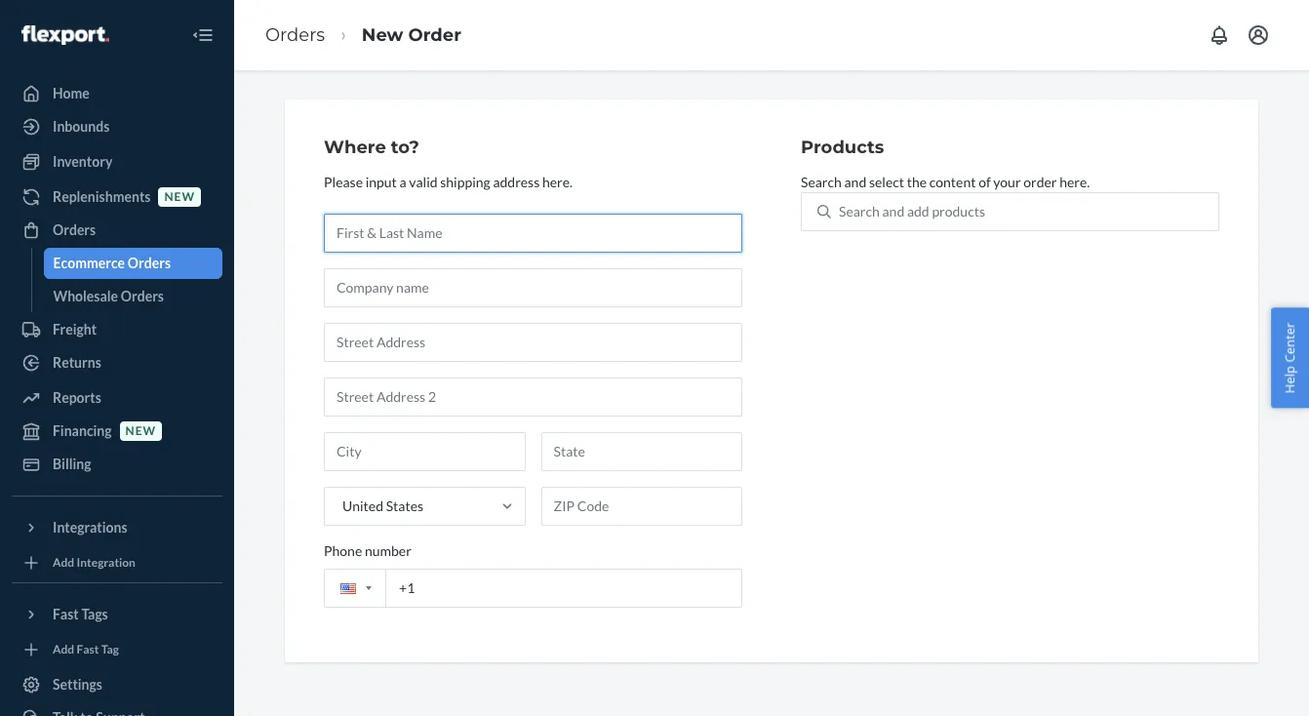 Task type: locate. For each thing, give the bounding box(es) containing it.
billing
[[53, 456, 91, 472]]

search image
[[818, 205, 831, 218]]

1 here. from the left
[[542, 173, 573, 190]]

add for add fast tag
[[53, 642, 74, 657]]

fast left the tag
[[77, 642, 99, 657]]

2 here. from the left
[[1060, 173, 1090, 190]]

1 vertical spatial add
[[53, 642, 74, 657]]

Street Address 2 text field
[[324, 377, 742, 416]]

inventory
[[53, 153, 113, 170]]

products
[[932, 203, 985, 219]]

orders link
[[265, 24, 325, 46], [12, 215, 222, 246]]

orders down ecommerce orders link at the top left of the page
[[121, 288, 164, 304]]

please input a valid shipping address here.
[[324, 173, 573, 190]]

1 horizontal spatial orders link
[[265, 24, 325, 46]]

and left add
[[883, 203, 905, 219]]

1 horizontal spatial new
[[164, 190, 195, 204]]

replenishments
[[53, 188, 151, 205]]

settings link
[[12, 669, 222, 701]]

add left integration
[[53, 556, 74, 570]]

open notifications image
[[1208, 23, 1231, 47]]

here. right the order on the top
[[1060, 173, 1090, 190]]

0 vertical spatial search
[[801, 173, 842, 190]]

phone number
[[324, 542, 412, 559]]

1 horizontal spatial and
[[883, 203, 905, 219]]

please
[[324, 173, 363, 190]]

State text field
[[541, 432, 742, 471]]

add integration
[[53, 556, 136, 570]]

new
[[164, 190, 195, 204], [125, 424, 156, 438]]

City text field
[[324, 432, 525, 471]]

and for add
[[883, 203, 905, 219]]

orders link left new
[[265, 24, 325, 46]]

home link
[[12, 78, 222, 109]]

tag
[[101, 642, 119, 657]]

search up search icon
[[801, 173, 842, 190]]

fast
[[53, 606, 79, 622], [77, 642, 99, 657]]

add
[[53, 556, 74, 570], [53, 642, 74, 657]]

orders link up ecommerce orders
[[12, 215, 222, 246]]

phone
[[324, 542, 362, 559]]

wholesale orders link
[[43, 281, 222, 312]]

2 add from the top
[[53, 642, 74, 657]]

where to?
[[324, 137, 420, 158]]

add integration link
[[12, 551, 222, 575]]

0 horizontal spatial new
[[125, 424, 156, 438]]

united states
[[342, 497, 424, 514]]

inbounds
[[53, 118, 110, 135]]

1 vertical spatial search
[[839, 203, 880, 219]]

to?
[[391, 137, 420, 158]]

0 vertical spatial and
[[844, 173, 867, 190]]

fast tags button
[[12, 599, 222, 630]]

freight
[[53, 321, 97, 338]]

add up settings
[[53, 642, 74, 657]]

0 horizontal spatial orders link
[[12, 215, 222, 246]]

here. right address
[[542, 173, 573, 190]]

input
[[366, 173, 397, 190]]

0 vertical spatial new
[[164, 190, 195, 204]]

0 horizontal spatial here.
[[542, 173, 573, 190]]

1 (702) 123-4567 telephone field
[[324, 569, 742, 608]]

products
[[801, 137, 884, 158]]

and
[[844, 173, 867, 190], [883, 203, 905, 219]]

help center button
[[1272, 308, 1309, 408]]

shipping
[[440, 173, 490, 190]]

new down reports link at the bottom
[[125, 424, 156, 438]]

orders inside "breadcrumbs" navigation
[[265, 24, 325, 46]]

Company name text field
[[324, 268, 742, 307]]

order
[[1024, 173, 1057, 190]]

search
[[801, 173, 842, 190], [839, 203, 880, 219]]

financing
[[53, 422, 112, 439]]

1 horizontal spatial here.
[[1060, 173, 1090, 190]]

new order
[[362, 24, 461, 46]]

orders left new
[[265, 24, 325, 46]]

1 vertical spatial new
[[125, 424, 156, 438]]

0 vertical spatial fast
[[53, 606, 79, 622]]

orders up "wholesale orders" link
[[128, 255, 171, 271]]

a
[[400, 173, 406, 190]]

close navigation image
[[191, 23, 215, 47]]

fast left tags
[[53, 606, 79, 622]]

new down inventory link
[[164, 190, 195, 204]]

1 add from the top
[[53, 556, 74, 570]]

here.
[[542, 173, 573, 190], [1060, 173, 1090, 190]]

search right search icon
[[839, 203, 880, 219]]

new for replenishments
[[164, 190, 195, 204]]

1 vertical spatial orders link
[[12, 215, 222, 246]]

0 vertical spatial add
[[53, 556, 74, 570]]

where
[[324, 137, 386, 158]]

1 vertical spatial and
[[883, 203, 905, 219]]

add
[[907, 203, 930, 219]]

center
[[1281, 323, 1299, 363]]

0 horizontal spatial and
[[844, 173, 867, 190]]

and left select
[[844, 173, 867, 190]]

Street Address text field
[[324, 323, 742, 362]]

orders
[[265, 24, 325, 46], [53, 221, 96, 238], [128, 255, 171, 271], [121, 288, 164, 304]]



Task type: vqa. For each thing, say whether or not it's contained in the screenshot.
Fast Tags DROPDOWN BUTTON
yes



Task type: describe. For each thing, give the bounding box(es) containing it.
ecommerce orders
[[53, 255, 171, 271]]

wholesale orders
[[53, 288, 164, 304]]

ZIP Code text field
[[541, 487, 742, 526]]

address
[[493, 173, 540, 190]]

fast tags
[[53, 606, 108, 622]]

select
[[869, 173, 904, 190]]

billing link
[[12, 449, 222, 480]]

freight link
[[12, 314, 222, 345]]

orders up ecommerce
[[53, 221, 96, 238]]

search and select the content of your order here.
[[801, 173, 1090, 190]]

help center
[[1281, 323, 1299, 394]]

new
[[362, 24, 403, 46]]

add fast tag link
[[12, 638, 222, 662]]

order
[[408, 24, 461, 46]]

open account menu image
[[1247, 23, 1270, 47]]

home
[[53, 85, 90, 101]]

ecommerce
[[53, 255, 125, 271]]

the
[[907, 173, 927, 190]]

united
[[342, 497, 383, 514]]

your
[[994, 173, 1021, 190]]

of
[[979, 173, 991, 190]]

inbounds link
[[12, 111, 222, 142]]

returns
[[53, 354, 101, 371]]

states
[[386, 497, 424, 514]]

integrations
[[53, 519, 127, 536]]

0 vertical spatial orders link
[[265, 24, 325, 46]]

search for search and select the content of your order here.
[[801, 173, 842, 190]]

and for select
[[844, 173, 867, 190]]

number
[[365, 542, 412, 559]]

new order link
[[362, 24, 461, 46]]

flexport logo image
[[21, 25, 109, 45]]

new for financing
[[125, 424, 156, 438]]

integration
[[77, 556, 136, 570]]

content
[[930, 173, 976, 190]]

1 vertical spatial fast
[[77, 642, 99, 657]]

First & Last Name text field
[[324, 213, 742, 253]]

ecommerce orders link
[[43, 248, 222, 279]]

wholesale
[[53, 288, 118, 304]]

reports link
[[12, 382, 222, 414]]

united states: + 1 image
[[366, 587, 372, 591]]

returns link
[[12, 347, 222, 379]]

search for search and add products
[[839, 203, 880, 219]]

breadcrumbs navigation
[[250, 6, 477, 64]]

fast inside dropdown button
[[53, 606, 79, 622]]

settings
[[53, 676, 102, 693]]

inventory link
[[12, 146, 222, 178]]

integrations button
[[12, 512, 222, 543]]

add for add integration
[[53, 556, 74, 570]]

reports
[[53, 389, 101, 406]]

valid
[[409, 173, 438, 190]]

search and add products
[[839, 203, 985, 219]]

help
[[1281, 366, 1299, 394]]

tags
[[81, 606, 108, 622]]

add fast tag
[[53, 642, 119, 657]]



